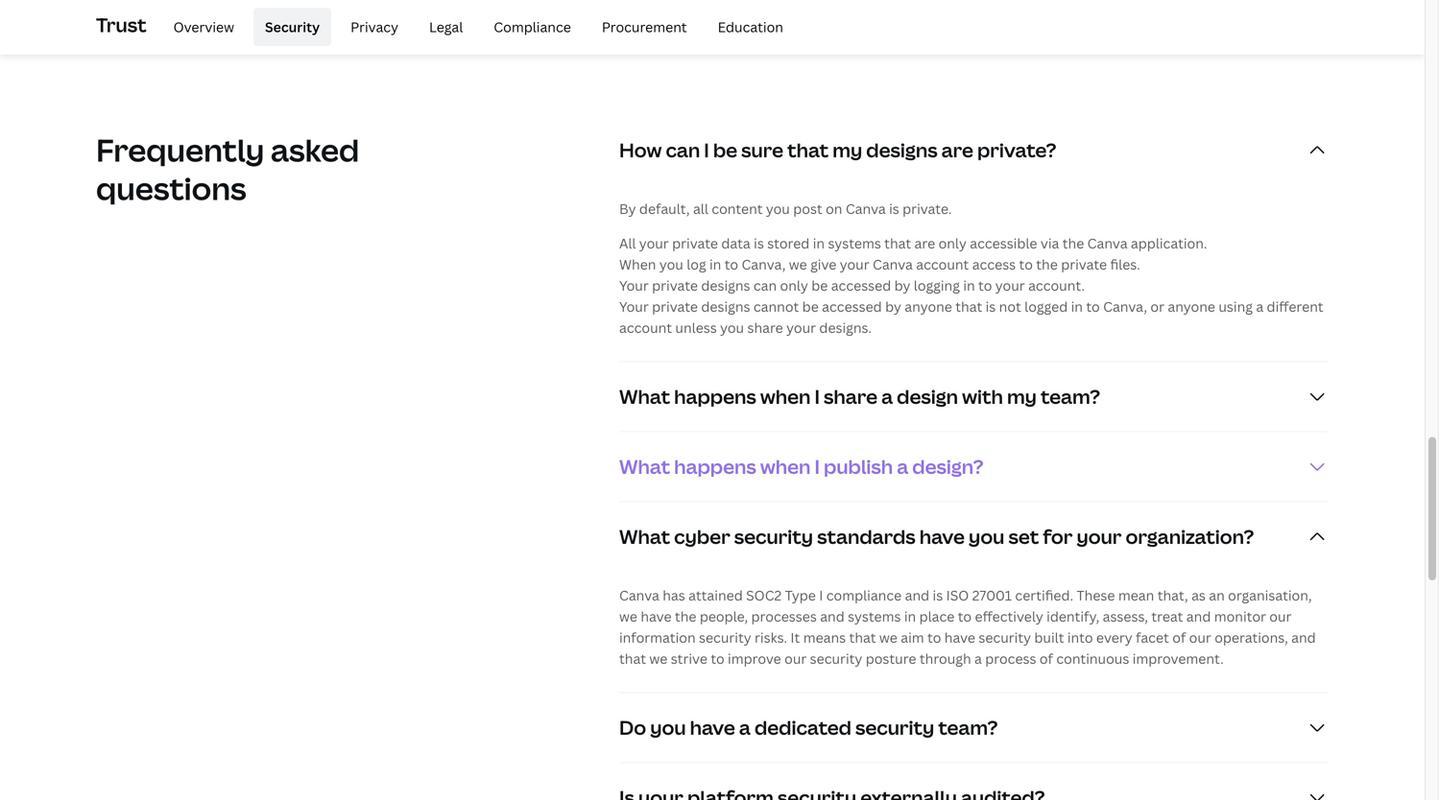 Task type: locate. For each thing, give the bounding box(es) containing it.
menu bar
[[154, 8, 795, 46]]

have up "iso"
[[920, 524, 965, 550]]

information
[[619, 629, 696, 647]]

1 horizontal spatial of
[[1173, 629, 1186, 647]]

designs up unless
[[701, 298, 751, 316]]

0 horizontal spatial canva,
[[742, 255, 786, 274]]

1 anyone from the left
[[905, 298, 953, 316]]

as
[[1192, 587, 1206, 605]]

1 vertical spatial your
[[619, 298, 649, 316]]

canva down private.
[[873, 255, 913, 274]]

are down private.
[[915, 234, 936, 253]]

2 what from the top
[[619, 454, 670, 480]]

0 horizontal spatial can
[[666, 137, 700, 163]]

1 horizontal spatial account
[[916, 255, 969, 274]]

education link
[[706, 8, 795, 46]]

iso
[[947, 587, 969, 605]]

1 horizontal spatial share
[[824, 384, 878, 410]]

a right publish
[[897, 454, 909, 480]]

1 vertical spatial account
[[619, 319, 672, 337]]

frequently
[[96, 129, 264, 171]]

1 horizontal spatial can
[[754, 277, 777, 295]]

your right the for
[[1077, 524, 1122, 550]]

only up the cannot
[[780, 277, 808, 295]]

1 vertical spatial accessed
[[822, 298, 882, 316]]

have down strive
[[690, 715, 736, 741]]

be right the cannot
[[803, 298, 819, 316]]

your inside dropdown button
[[1077, 524, 1122, 550]]

anyone
[[905, 298, 953, 316], [1168, 298, 1216, 316]]

a left dedicated
[[739, 715, 751, 741]]

account
[[916, 255, 969, 274], [619, 319, 672, 337]]

3 what from the top
[[619, 524, 670, 550]]

in up aim
[[905, 608, 916, 626]]

using
[[1219, 298, 1253, 316]]

post
[[794, 200, 823, 218]]

my right the 'with'
[[1007, 384, 1037, 410]]

give
[[811, 255, 837, 274]]

0 vertical spatial are
[[942, 137, 974, 163]]

0 vertical spatial our
[[1270, 608, 1292, 626]]

you inside dropdown button
[[650, 715, 686, 741]]

happens up cyber
[[674, 454, 757, 480]]

when inside what happens when i share a design with my team? dropdown button
[[760, 384, 811, 410]]

designs.
[[820, 319, 872, 337]]

1 vertical spatial of
[[1040, 650, 1054, 668]]

account up the logging
[[916, 255, 969, 274]]

0 horizontal spatial anyone
[[905, 298, 953, 316]]

0 vertical spatial can
[[666, 137, 700, 163]]

team? right the 'with'
[[1041, 384, 1101, 410]]

to down data
[[725, 255, 739, 274]]

place
[[920, 608, 955, 626]]

to right logged on the top right of page
[[1087, 298, 1100, 316]]

i left publish
[[815, 454, 820, 480]]

1 vertical spatial what
[[619, 454, 670, 480]]

only
[[939, 234, 967, 253], [780, 277, 808, 295]]

effectively
[[975, 608, 1044, 626]]

1 vertical spatial by
[[886, 298, 902, 316]]

1 vertical spatial systems
[[848, 608, 901, 626]]

private.
[[903, 200, 952, 218]]

that inside how can i be sure that my designs are private? dropdown button
[[788, 137, 829, 163]]

your up not
[[996, 277, 1025, 295]]

0 horizontal spatial are
[[915, 234, 936, 253]]

1 vertical spatial only
[[780, 277, 808, 295]]

by
[[895, 277, 911, 295], [886, 298, 902, 316]]

2 vertical spatial be
[[803, 298, 819, 316]]

improve
[[728, 650, 782, 668]]

1 vertical spatial when
[[760, 454, 811, 480]]

how can i be sure that my designs are private? button
[[619, 116, 1329, 185]]

0 vertical spatial the
[[1063, 234, 1085, 253]]

mean
[[1119, 587, 1155, 605]]

2 vertical spatial the
[[675, 608, 697, 626]]

0 horizontal spatial share
[[748, 319, 783, 337]]

0 vertical spatial account
[[916, 255, 969, 274]]

1 horizontal spatial anyone
[[1168, 298, 1216, 316]]

designs inside dropdown button
[[867, 137, 938, 163]]

2 vertical spatial what
[[619, 524, 670, 550]]

1 what from the top
[[619, 384, 670, 410]]

anyone down the logging
[[905, 298, 953, 316]]

0 vertical spatial share
[[748, 319, 783, 337]]

are
[[942, 137, 974, 163], [915, 234, 936, 253]]

your
[[619, 277, 649, 295], [619, 298, 649, 316]]

we up the 'posture'
[[880, 629, 898, 647]]

share down the cannot
[[748, 319, 783, 337]]

that right sure
[[788, 137, 829, 163]]

1 horizontal spatial my
[[1007, 384, 1037, 410]]

2 anyone from the left
[[1168, 298, 1216, 316]]

a inside canva has attained soc2 type i compliance and is iso 27001 certified. these mean that, as an organisation, we have the people, processes and systems in place to effectively identify, assess, treat and monitor our information security risks. it means that we aim to have security built into every facet of our operations, and that we strive to improve our security posture through a process of continuous improvement.
[[975, 650, 982, 668]]

1 vertical spatial can
[[754, 277, 777, 295]]

we inside the "all your private data is stored in systems that are only accessible via the canva application. when you log in to canva, we give your canva account access to the private files. your private designs can only be accessed by logging in to your account. your private designs cannot be accessed by anyone that is not logged in to canva, or anyone using a different account unless you share your designs."
[[789, 255, 807, 274]]

is inside canva has attained soc2 type i compliance and is iso 27001 certified. these mean that, as an organisation, we have the people, processes and systems in place to effectively identify, assess, treat and monitor our information security risks. it means that we aim to have security built into every facet of our operations, and that we strive to improve our security posture through a process of continuous improvement.
[[933, 587, 943, 605]]

our down it
[[785, 650, 807, 668]]

when left publish
[[760, 454, 811, 480]]

the down has
[[675, 608, 697, 626]]

2 when from the top
[[760, 454, 811, 480]]

2 vertical spatial our
[[785, 650, 807, 668]]

0 vertical spatial my
[[833, 137, 863, 163]]

0 vertical spatial team?
[[1041, 384, 1101, 410]]

security up soc2
[[734, 524, 814, 550]]

2 vertical spatial designs
[[701, 298, 751, 316]]

systems up give
[[828, 234, 881, 253]]

your down the cannot
[[787, 319, 816, 337]]

means
[[804, 629, 846, 647]]

1 vertical spatial share
[[824, 384, 878, 410]]

0 horizontal spatial team?
[[939, 715, 998, 741]]

canva, down stored on the top
[[742, 255, 786, 274]]

anyone right or
[[1168, 298, 1216, 316]]

0 vertical spatial when
[[760, 384, 811, 410]]

we up information
[[619, 608, 638, 626]]

for
[[1043, 524, 1073, 550]]

my up the on at the right top
[[833, 137, 863, 163]]

is left "iso"
[[933, 587, 943, 605]]

share
[[748, 319, 783, 337], [824, 384, 878, 410]]

to down access
[[979, 277, 992, 295]]

account left unless
[[619, 319, 672, 337]]

when inside the what happens when i publish a design? dropdown button
[[760, 454, 811, 480]]

to down accessible
[[1020, 255, 1033, 274]]

security down the 'posture'
[[856, 715, 935, 741]]

happens for what happens when i share a design with my team?
[[674, 384, 757, 410]]

we down information
[[650, 650, 668, 668]]

we down stored on the top
[[789, 255, 807, 274]]

cyber
[[674, 524, 731, 550]]

2 happens from the top
[[674, 454, 757, 480]]

1 horizontal spatial team?
[[1041, 384, 1101, 410]]

what cyber security standards have you set for your organization? button
[[619, 503, 1329, 572]]

0 vertical spatial canva,
[[742, 255, 786, 274]]

our down organisation,
[[1270, 608, 1292, 626]]

via
[[1041, 234, 1060, 253]]

our
[[1270, 608, 1292, 626], [1190, 629, 1212, 647], [785, 650, 807, 668]]

canva right the on at the right top
[[846, 200, 886, 218]]

you left set
[[969, 524, 1005, 550]]

a left process
[[975, 650, 982, 668]]

has
[[663, 587, 685, 605]]

you left log
[[660, 255, 684, 274]]

0 horizontal spatial account
[[619, 319, 672, 337]]

privacy
[[351, 18, 399, 36]]

my inside what happens when i share a design with my team? dropdown button
[[1007, 384, 1037, 410]]

1 horizontal spatial canva,
[[1104, 298, 1148, 316]]

designs
[[867, 137, 938, 163], [701, 277, 751, 295], [701, 298, 751, 316]]

you right do
[[650, 715, 686, 741]]

accessed up designs.
[[822, 298, 882, 316]]

you right unless
[[720, 319, 744, 337]]

you left post
[[766, 200, 790, 218]]

designs up private.
[[867, 137, 938, 163]]

logging
[[914, 277, 960, 295]]

account.
[[1029, 277, 1085, 295]]

can up the cannot
[[754, 277, 777, 295]]

2 your from the top
[[619, 298, 649, 316]]

only down private.
[[939, 234, 967, 253]]

1 when from the top
[[760, 384, 811, 410]]

1 vertical spatial my
[[1007, 384, 1037, 410]]

when up what happens when i publish a design?
[[760, 384, 811, 410]]

team? down through
[[939, 715, 998, 741]]

process
[[986, 650, 1037, 668]]

team? inside dropdown button
[[1041, 384, 1101, 410]]

what happens when i publish a design? button
[[619, 433, 1329, 502]]

that
[[788, 137, 829, 163], [885, 234, 912, 253], [956, 298, 983, 316], [850, 629, 876, 647], [619, 650, 646, 668]]

in right the logging
[[964, 277, 975, 295]]

0 vertical spatial systems
[[828, 234, 881, 253]]

1 horizontal spatial our
[[1190, 629, 1212, 647]]

in down account.
[[1071, 298, 1083, 316]]

canva left has
[[619, 587, 660, 605]]

0 horizontal spatial the
[[675, 608, 697, 626]]

and up means
[[820, 608, 845, 626]]

systems down compliance
[[848, 608, 901, 626]]

in
[[813, 234, 825, 253], [710, 255, 722, 274], [964, 277, 975, 295], [1071, 298, 1083, 316], [905, 608, 916, 626]]

1 horizontal spatial are
[[942, 137, 974, 163]]

0 horizontal spatial only
[[780, 277, 808, 295]]

are inside how can i be sure that my designs are private? dropdown button
[[942, 137, 974, 163]]

can right how
[[666, 137, 700, 163]]

i right "type"
[[819, 587, 823, 605]]

education
[[718, 18, 784, 36]]

0 vertical spatial what
[[619, 384, 670, 410]]

happens down unless
[[674, 384, 757, 410]]

and right operations,
[[1292, 629, 1316, 647]]

canva,
[[742, 255, 786, 274], [1104, 298, 1148, 316]]

1 vertical spatial canva,
[[1104, 298, 1148, 316]]

0 vertical spatial only
[[939, 234, 967, 253]]

publish
[[824, 454, 893, 480]]

asked
[[271, 129, 359, 171]]

canva, left or
[[1104, 298, 1148, 316]]

cannot
[[754, 298, 799, 316]]

2 horizontal spatial the
[[1063, 234, 1085, 253]]

1 vertical spatial the
[[1037, 255, 1058, 274]]

the
[[1063, 234, 1085, 253], [1037, 255, 1058, 274], [675, 608, 697, 626]]

a inside the "all your private data is stored in systems that are only accessible via the canva application. when you log in to canva, we give your canva account access to the private files. your private designs can only be accessed by logging in to your account. your private designs cannot be accessed by anyone that is not logged in to canva, or anyone using a different account unless you share your designs."
[[1257, 298, 1264, 316]]

your right give
[[840, 255, 870, 274]]

0 vertical spatial be
[[713, 137, 738, 163]]

what
[[619, 384, 670, 410], [619, 454, 670, 480], [619, 524, 670, 550]]

have up through
[[945, 629, 976, 647]]

1 vertical spatial are
[[915, 234, 936, 253]]

people,
[[700, 608, 748, 626]]

a
[[1257, 298, 1264, 316], [882, 384, 893, 410], [897, 454, 909, 480], [975, 650, 982, 668], [739, 715, 751, 741]]

1 vertical spatial happens
[[674, 454, 757, 480]]

we
[[789, 255, 807, 274], [619, 608, 638, 626], [880, 629, 898, 647], [650, 650, 668, 668]]

is
[[889, 200, 900, 218], [754, 234, 764, 253], [986, 298, 996, 316], [933, 587, 943, 605]]

sure
[[742, 137, 784, 163]]

what cyber security standards have you set for your organization?
[[619, 524, 1255, 550]]

0 vertical spatial designs
[[867, 137, 938, 163]]

be down give
[[812, 277, 828, 295]]

private up unless
[[652, 298, 698, 316]]

when for publish
[[760, 454, 811, 480]]

share down designs.
[[824, 384, 878, 410]]

it
[[791, 629, 800, 647]]

every
[[1097, 629, 1133, 647]]

27001
[[973, 587, 1012, 605]]

are inside the "all your private data is stored in systems that are only accessible via the canva application. when you log in to canva, we give your canva account access to the private files. your private designs can only be accessed by logging in to your account. your private designs cannot be accessed by anyone that is not logged in to canva, or anyone using a different account unless you share your designs."
[[915, 234, 936, 253]]

by
[[619, 200, 636, 218]]

accessed down give
[[831, 277, 891, 295]]

of up improvement.
[[1173, 629, 1186, 647]]

the right via
[[1063, 234, 1085, 253]]

0 vertical spatial your
[[619, 277, 649, 295]]

0 vertical spatial happens
[[674, 384, 757, 410]]

frequently asked questions
[[96, 129, 359, 209]]

our up improvement.
[[1190, 629, 1212, 647]]

0 horizontal spatial my
[[833, 137, 863, 163]]

when
[[760, 384, 811, 410], [760, 454, 811, 480]]

i inside canva has attained soc2 type i compliance and is iso 27001 certified. these mean that, as an organisation, we have the people, processes and systems in place to effectively identify, assess, treat and monitor our information security risks. it means that we aim to have security built into every facet of our operations, and that we strive to improve our security posture through a process of continuous improvement.
[[819, 587, 823, 605]]

and
[[905, 587, 930, 605], [820, 608, 845, 626], [1187, 608, 1211, 626], [1292, 629, 1316, 647]]

application.
[[1131, 234, 1208, 253]]

i left sure
[[704, 137, 710, 163]]

organisation,
[[1229, 587, 1312, 605]]

be left sure
[[713, 137, 738, 163]]

can inside dropdown button
[[666, 137, 700, 163]]

private up account.
[[1061, 255, 1107, 274]]

1 happens from the top
[[674, 384, 757, 410]]

1 vertical spatial team?
[[939, 715, 998, 741]]

security
[[265, 18, 320, 36]]

security
[[734, 524, 814, 550], [699, 629, 752, 647], [979, 629, 1031, 647], [810, 650, 863, 668], [856, 715, 935, 741]]

1 horizontal spatial the
[[1037, 255, 1058, 274]]

are left private?
[[942, 137, 974, 163]]



Task type: describe. For each thing, give the bounding box(es) containing it.
to down "iso"
[[958, 608, 972, 626]]

aim
[[901, 629, 925, 647]]

security inside dropdown button
[[734, 524, 814, 550]]

and up place
[[905, 587, 930, 605]]

canva up files.
[[1088, 234, 1128, 253]]

to down place
[[928, 629, 942, 647]]

what happens when i publish a design?
[[619, 454, 984, 480]]

i up what happens when i publish a design?
[[815, 384, 820, 410]]

facet
[[1136, 629, 1170, 647]]

organization?
[[1126, 524, 1255, 550]]

private up log
[[672, 234, 718, 253]]

overview
[[173, 18, 234, 36]]

share inside the "all your private data is stored in systems that are only accessible via the canva application. when you log in to canva, we give your canva account access to the private files. your private designs can only be accessed by logging in to your account. your private designs cannot be accessed by anyone that is not logged in to canva, or anyone using a different account unless you share your designs."
[[748, 319, 783, 337]]

access
[[973, 255, 1016, 274]]

in up give
[[813, 234, 825, 253]]

soc2
[[746, 587, 782, 605]]

that,
[[1158, 587, 1189, 605]]

different
[[1267, 298, 1324, 316]]

identify,
[[1047, 608, 1100, 626]]

what for what happens when i publish a design?
[[619, 454, 670, 480]]

processes
[[752, 608, 817, 626]]

that down private.
[[885, 234, 912, 253]]

dedicated
[[755, 715, 852, 741]]

into
[[1068, 629, 1093, 647]]

can inside the "all your private data is stored in systems that are only accessible via the canva application. when you log in to canva, we give your canva account access to the private files. your private designs can only be accessed by logging in to your account. your private designs cannot be accessed by anyone that is not logged in to canva, or anyone using a different account unless you share your designs."
[[754, 277, 777, 295]]

what happens when i share a design with my team?
[[619, 384, 1101, 410]]

how can i be sure that my designs are private?
[[619, 137, 1057, 163]]

1 vertical spatial be
[[812, 277, 828, 295]]

compliance link
[[482, 8, 583, 46]]

all
[[693, 200, 709, 218]]

1 vertical spatial designs
[[701, 277, 751, 295]]

in right log
[[710, 255, 722, 274]]

is left private.
[[889, 200, 900, 218]]

risks.
[[755, 629, 788, 647]]

default,
[[640, 200, 690, 218]]

is right data
[[754, 234, 764, 253]]

be inside dropdown button
[[713, 137, 738, 163]]

0 vertical spatial accessed
[[831, 277, 891, 295]]

or
[[1151, 298, 1165, 316]]

my inside how can i be sure that my designs are private? dropdown button
[[833, 137, 863, 163]]

0 vertical spatial by
[[895, 277, 911, 295]]

your right all
[[639, 234, 669, 253]]

and down the "as"
[[1187, 608, 1211, 626]]

do
[[619, 715, 646, 741]]

design?
[[913, 454, 984, 480]]

menu bar containing overview
[[154, 8, 795, 46]]

by default, all content you post on canva is private.
[[619, 200, 952, 218]]

happens for what happens when i publish a design?
[[674, 454, 757, 480]]

continuous
[[1057, 650, 1130, 668]]

accessible
[[970, 234, 1038, 253]]

have up information
[[641, 608, 672, 626]]

procurement link
[[590, 8, 699, 46]]

systems inside canva has attained soc2 type i compliance and is iso 27001 certified. these mean that, as an organisation, we have the people, processes and systems in place to effectively identify, assess, treat and monitor our information security risks. it means that we aim to have security built into every facet of our operations, and that we strive to improve our security posture through a process of continuous improvement.
[[848, 608, 901, 626]]

set
[[1009, 524, 1039, 550]]

have inside dropdown button
[[920, 524, 965, 550]]

compliance
[[827, 587, 902, 605]]

operations,
[[1215, 629, 1289, 647]]

an
[[1209, 587, 1225, 605]]

0 horizontal spatial our
[[785, 650, 807, 668]]

private down log
[[652, 277, 698, 295]]

when
[[619, 255, 656, 274]]

trust
[[96, 11, 147, 38]]

strive
[[671, 650, 708, 668]]

with
[[962, 384, 1004, 410]]

files.
[[1111, 255, 1141, 274]]

privacy link
[[339, 8, 410, 46]]

monitor
[[1215, 608, 1267, 626]]

canva inside canva has attained soc2 type i compliance and is iso 27001 certified. these mean that, as an organisation, we have the people, processes and systems in place to effectively identify, assess, treat and monitor our information security risks. it means that we aim to have security built into every facet of our operations, and that we strive to improve our security posture through a process of continuous improvement.
[[619, 587, 660, 605]]

share inside dropdown button
[[824, 384, 878, 410]]

these
[[1077, 587, 1115, 605]]

security link
[[254, 8, 332, 46]]

stored
[[768, 234, 810, 253]]

1 your from the top
[[619, 277, 649, 295]]

to right strive
[[711, 650, 725, 668]]

that up the 'posture'
[[850, 629, 876, 647]]

design
[[897, 384, 959, 410]]

security down people,
[[699, 629, 752, 647]]

in inside canva has attained soc2 type i compliance and is iso 27001 certified. these mean that, as an organisation, we have the people, processes and systems in place to effectively identify, assess, treat and monitor our information security risks. it means that we aim to have security built into every facet of our operations, and that we strive to improve our security posture through a process of continuous improvement.
[[905, 608, 916, 626]]

through
[[920, 650, 972, 668]]

compliance
[[494, 18, 571, 36]]

built
[[1035, 629, 1065, 647]]

security inside dropdown button
[[856, 715, 935, 741]]

systems inside the "all your private data is stored in systems that are only accessible via the canva application. when you log in to canva, we give your canva account access to the private files. your private designs can only be accessed by logging in to your account. your private designs cannot be accessed by anyone that is not logged in to canva, or anyone using a different account unless you share your designs."
[[828, 234, 881, 253]]

that down the logging
[[956, 298, 983, 316]]

type
[[785, 587, 816, 605]]

2 horizontal spatial our
[[1270, 608, 1292, 626]]

security down effectively
[[979, 629, 1031, 647]]

that down information
[[619, 650, 646, 668]]

unless
[[676, 319, 717, 337]]

on
[[826, 200, 843, 218]]

security down means
[[810, 650, 863, 668]]

overview link
[[162, 8, 246, 46]]

attained
[[689, 587, 743, 605]]

data
[[722, 234, 751, 253]]

questions
[[96, 168, 246, 209]]

improvement.
[[1133, 650, 1224, 668]]

what for what happens when i share a design with my team?
[[619, 384, 670, 410]]

the inside canva has attained soc2 type i compliance and is iso 27001 certified. these mean that, as an organisation, we have the people, processes and systems in place to effectively identify, assess, treat and monitor our information security risks. it means that we aim to have security built into every facet of our operations, and that we strive to improve our security posture through a process of continuous improvement.
[[675, 608, 697, 626]]

a left the design
[[882, 384, 893, 410]]

a inside dropdown button
[[739, 715, 751, 741]]

posture
[[866, 650, 917, 668]]

what for what cyber security standards have you set for your organization?
[[619, 524, 670, 550]]

1 horizontal spatial only
[[939, 234, 967, 253]]

when for share
[[760, 384, 811, 410]]

0 horizontal spatial of
[[1040, 650, 1054, 668]]

what happens when i share a design with my team? button
[[619, 362, 1329, 432]]

standards
[[817, 524, 916, 550]]

private?
[[978, 137, 1057, 163]]

content
[[712, 200, 763, 218]]

1 vertical spatial our
[[1190, 629, 1212, 647]]

not
[[999, 298, 1022, 316]]

all
[[619, 234, 636, 253]]

procurement
[[602, 18, 687, 36]]

legal
[[429, 18, 463, 36]]

team? inside dropdown button
[[939, 715, 998, 741]]

do you have a dedicated security team?
[[619, 715, 998, 741]]

is left not
[[986, 298, 996, 316]]

assess,
[[1103, 608, 1149, 626]]

all your private data is stored in systems that are only accessible via the canva application. when you log in to canva, we give your canva account access to the private files. your private designs can only be accessed by logging in to your account. your private designs cannot be accessed by anyone that is not logged in to canva, or anyone using a different account unless you share your designs.
[[619, 234, 1324, 337]]

you inside dropdown button
[[969, 524, 1005, 550]]

treat
[[1152, 608, 1184, 626]]

0 vertical spatial of
[[1173, 629, 1186, 647]]

have inside dropdown button
[[690, 715, 736, 741]]

canva has attained soc2 type i compliance and is iso 27001 certified. these mean that, as an organisation, we have the people, processes and systems in place to effectively identify, assess, treat and monitor our information security risks. it means that we aim to have security built into every facet of our operations, and that we strive to improve our security posture through a process of continuous improvement.
[[619, 587, 1316, 668]]



Task type: vqa. For each thing, say whether or not it's contained in the screenshot.
What happens when I share a design with my team?'s happens
yes



